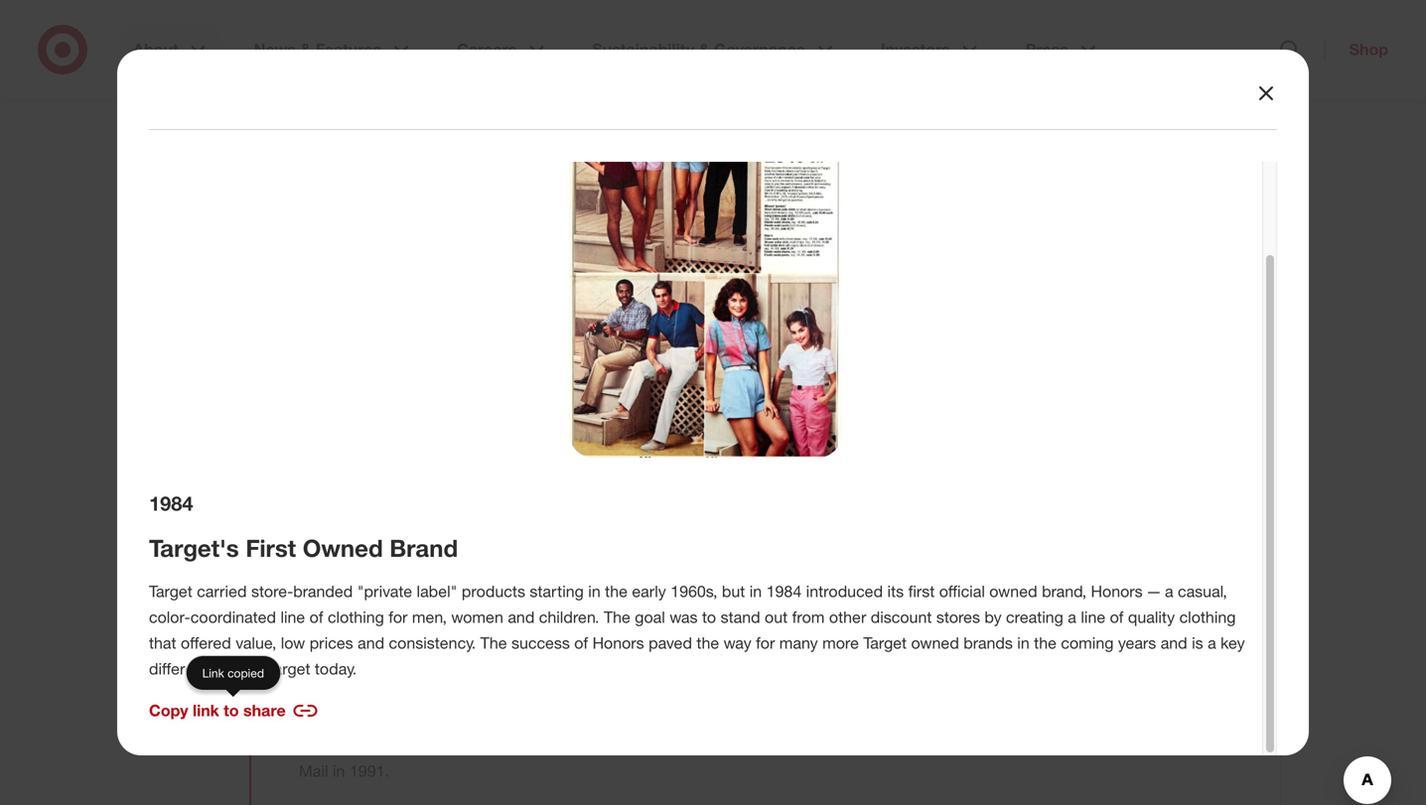 Task type: vqa. For each thing, say whether or not it's contained in the screenshot.
share
yes



Task type: describe. For each thing, give the bounding box(es) containing it.
is
[[1192, 634, 1204, 653]]

label"
[[417, 582, 458, 602]]

target carried store-branded "private label" products starting in the early 1960s, but in 1984 introduced its first official owned brand, honors — a casual, color-coordinated line of clothing for men, women and children. the goal was to stand out from other discount stores by creating a line of quality clothing that offered value, low prices and consistency. the success of honors paved the way for many more target owned brands in the coming years and is a key differentiator for target today.
[[149, 582, 1246, 679]]

offered
[[181, 634, 231, 653]]

0 vertical spatial official
[[571, 390, 617, 410]]

copied
[[228, 666, 264, 681]]

1 horizontal spatial owned
[[912, 634, 960, 653]]

the left way
[[697, 634, 719, 653]]

2 horizontal spatial a
[[1208, 634, 1217, 653]]

1986
[[299, 626, 343, 650]]

1 vertical spatial owned
[[990, 582, 1038, 602]]

for right way
[[756, 634, 775, 653]]

mail
[[299, 762, 328, 781]]

success
[[512, 634, 570, 653]]

0 vertical spatial owned
[[621, 390, 669, 410]]

bob
[[299, 33, 329, 52]]

value,
[[236, 634, 276, 653]]

0 vertical spatial became
[[379, 33, 437, 52]]

copy
[[149, 701, 188, 721]]

1990 link
[[140, 550, 209, 580]]

role
[[690, 33, 716, 52]]

stand
[[721, 608, 761, 627]]

differentiator
[[149, 660, 239, 679]]

branded
[[293, 582, 353, 602]]

1 horizontal spatial and
[[508, 608, 535, 627]]

a group of people posing for a photo image
[[570, 55, 842, 458]]

email
[[515, 736, 553, 756]]

2 vertical spatial honors
[[593, 634, 644, 653]]

0 horizontal spatial to
[[224, 701, 239, 721]]

system
[[510, 668, 650, 717]]

bob ulrich became the sixth target president after the role was vacant for three years; he later became the company's longest-serving ceo.
[[299, 33, 933, 78]]

1995 link
[[140, 620, 209, 650]]

target's inside message switch, target's first email system, rolled out company-wide. it was replaced by t- mail in 1991.
[[424, 736, 480, 756]]

coming
[[1062, 634, 1114, 653]]

message
[[299, 736, 364, 756]]

in down creating
[[1018, 634, 1030, 653]]

coordinated
[[191, 608, 276, 627]]

store-
[[251, 582, 293, 602]]

1984 inside target carried store-branded "private label" products starting in the early 1960s, but in 1984 introduced its first official owned brand, honors — a casual, color-coordinated line of clothing for men, women and children. the goal was to stand out from other discount stores by creating a line of quality clothing that offered value, low prices and consistency. the success of honors paved the way for many more target owned brands in the coming years and is a key differentiator for target today.
[[767, 582, 802, 602]]

for inside 'bob ulrich became the sixth target president after the role was vacant for three years; he later became the company's longest-serving ceo.'
[[804, 33, 823, 52]]

shop
[[1350, 40, 1389, 59]]

ulrich
[[333, 33, 374, 52]]

2 line from the left
[[1081, 608, 1106, 627]]

from
[[792, 608, 825, 627]]

link
[[193, 701, 219, 721]]

target's inside the target's first owned brand button
[[299, 322, 449, 371]]

0 vertical spatial a
[[1165, 582, 1174, 602]]

"private
[[357, 582, 412, 602]]

system,
[[558, 736, 612, 756]]

later
[[299, 59, 330, 78]]

color-
[[149, 608, 191, 627]]

serving
[[565, 59, 617, 78]]

by inside target carried store-branded "private label" products starting in the early 1960s, but in 1984 introduced its first official owned brand, honors — a casual, color-coordinated line of clothing for men, women and children. the goal was to stand out from other discount stores by creating a line of quality clothing that offered value, low prices and consistency. the success of honors paved the way for many more target owned brands in the coming years and is a key differentiator for target today.
[[985, 608, 1002, 627]]

stores
[[937, 608, 981, 627]]

paved
[[649, 634, 692, 653]]

sixth
[[468, 33, 502, 52]]

1991.
[[350, 762, 389, 781]]

replaced
[[848, 736, 910, 756]]

owned inside button
[[555, 322, 689, 371]]

to inside target carried store-branded "private label" products starting in the early 1960s, but in 1984 introduced its first official owned brand, honors — a casual, color-coordinated line of clothing for men, women and children. the goal was to stand out from other discount stores by creating a line of quality clothing that offered value, low prices and consistency. the success of honors paved the way for many more target owned brands in the coming years and is a key differentiator for target today.
[[702, 608, 717, 627]]

many
[[780, 634, 818, 653]]

message switch, target's first email system, rolled out company-wide. it was replaced by t- mail in 1991.
[[299, 736, 950, 781]]

0 vertical spatial 1984
[[149, 492, 193, 516]]

first inside target carried store-branded "private label" products starting in the early 1960s, but in 1984 introduced its first official owned brand, honors — a casual, color-coordinated line of clothing for men, women and children. the goal was to stand out from other discount stores by creating a line of quality clothing that offered value, low prices and consistency. the success of honors paved the way for many more target owned brands in the coming years and is a key differentiator for target today.
[[909, 582, 935, 602]]

the left 'company's'
[[397, 59, 419, 78]]

email
[[394, 668, 499, 717]]

target up wide. at bottom right
[[709, 668, 827, 717]]

t-
[[936, 736, 950, 756]]

target down discount
[[864, 634, 907, 653]]

first inside button
[[460, 322, 544, 371]]

target's first owned brand button
[[299, 322, 814, 371]]

company-
[[688, 736, 760, 756]]

1 vertical spatial became
[[335, 59, 392, 78]]

link
[[202, 666, 224, 681]]

that
[[149, 634, 176, 653]]

by inside message switch, target's first email system, rolled out company-wide. it was replaced by t- mail in 1991.
[[914, 736, 931, 756]]

men,
[[412, 608, 447, 627]]

0 horizontal spatial the
[[299, 390, 326, 410]]

copy link to share
[[149, 701, 286, 721]]

1 horizontal spatial clothing
[[386, 390, 443, 410]]

carried
[[197, 582, 247, 602]]

low
[[281, 634, 305, 653]]

the up 'company's'
[[441, 33, 464, 52]]

casual,
[[1178, 582, 1228, 602]]

consistency.
[[389, 634, 476, 653]]

first email system at target
[[299, 668, 827, 717]]

creating
[[1007, 608, 1064, 627]]

children.
[[539, 608, 600, 627]]

switch,
[[368, 736, 420, 756]]

in right but
[[750, 582, 762, 602]]

brands
[[964, 634, 1013, 653]]

link copied
[[202, 666, 264, 681]]

it
[[802, 736, 811, 756]]

2 horizontal spatial of
[[1110, 608, 1124, 627]]

2 horizontal spatial honors
[[1092, 582, 1143, 602]]

out inside message switch, target's first email system, rolled out company-wide. it was replaced by t- mail in 1991.
[[661, 736, 684, 756]]

target's inside target's first owned brand dialog
[[149, 534, 239, 563]]

share
[[243, 701, 286, 721]]

launched.
[[723, 390, 792, 410]]

out inside target carried store-branded "private label" products starting in the early 1960s, but in 1984 introduced its first official owned brand, honors — a casual, color-coordinated line of clothing for men, women and children. the goal was to stand out from other discount stores by creating a line of quality clothing that offered value, low prices and consistency. the success of honors paved the way for many more target owned brands in the coming years and is a key differentiator for target today.
[[765, 608, 788, 627]]

target's first owned brand dialog
[[0, 0, 1427, 806]]

0 horizontal spatial honors
[[330, 390, 382, 410]]



Task type: locate. For each thing, give the bounding box(es) containing it.
out left from
[[765, 608, 788, 627]]

a right is
[[1208, 634, 1217, 653]]

its
[[888, 582, 904, 602]]

company's
[[424, 59, 502, 78]]

president
[[554, 33, 621, 52]]

and up success
[[508, 608, 535, 627]]

1 vertical spatial brand,
[[1042, 582, 1087, 602]]

brand inside dialog
[[390, 534, 458, 563]]

line,
[[447, 390, 476, 410]]

0 vertical spatial owned
[[555, 322, 689, 371]]

more
[[823, 634, 859, 653]]

1985 link
[[140, 481, 209, 511]]

by
[[985, 608, 1002, 627], [914, 736, 931, 756]]

1985
[[148, 481, 201, 510]]

became right ulrich
[[379, 33, 437, 52]]

and
[[508, 608, 535, 627], [358, 634, 385, 653], [1161, 634, 1188, 653]]

official inside target carried store-branded "private label" products starting in the early 1960s, but in 1984 introduced its first official owned brand, honors — a casual, color-coordinated line of clothing for men, women and children. the goal was to stand out from other discount stores by creating a line of quality clothing that offered value, low prices and consistency. the success of honors paved the way for many more target owned brands in the coming years and is a key differentiator for target today.
[[940, 582, 986, 602]]

0 vertical spatial the
[[299, 390, 326, 410]]

1 horizontal spatial first
[[299, 668, 383, 717]]

0 vertical spatial first
[[540, 390, 566, 410]]

0 horizontal spatial first
[[246, 534, 296, 563]]

1960s,
[[671, 582, 718, 602]]

0 vertical spatial to
[[702, 608, 717, 627]]

1 vertical spatial first
[[246, 534, 296, 563]]

0 vertical spatial out
[[765, 608, 788, 627]]

official
[[571, 390, 617, 410], [940, 582, 986, 602]]

2 vertical spatial owned
[[912, 634, 960, 653]]

0 horizontal spatial official
[[571, 390, 617, 410]]

was inside 'bob ulrich became the sixth target president after the role was vacant for three years; he later became the company's longest-serving ceo.'
[[720, 33, 749, 52]]

target's first owned brand
[[299, 322, 814, 371], [149, 534, 458, 563]]

0 horizontal spatial clothing
[[328, 608, 384, 627]]

a up coming
[[1068, 608, 1077, 627]]

a
[[1165, 582, 1174, 602], [1068, 608, 1077, 627], [1208, 634, 1217, 653]]

quality
[[1129, 608, 1176, 627]]

at
[[661, 668, 698, 717]]

way
[[724, 634, 752, 653]]

brand, up creating
[[1042, 582, 1087, 602]]

first up line,
[[460, 322, 544, 371]]

1 vertical spatial was
[[670, 608, 698, 627]]

1984 up from
[[767, 582, 802, 602]]

1 vertical spatial a
[[1068, 608, 1077, 627]]

1 line from the left
[[281, 608, 305, 627]]

was inside message switch, target's first email system, rolled out company-wide. it was replaced by t- mail in 1991.
[[815, 736, 843, 756]]

brand up label"
[[390, 534, 458, 563]]

owned up branded
[[303, 534, 383, 563]]

1 horizontal spatial first
[[540, 390, 566, 410]]

first down the target's first owned brand button on the top of page
[[540, 390, 566, 410]]

target's first owned brand up the honors clothing line, target's first official owned brand, launched.
[[299, 322, 814, 371]]

1 horizontal spatial a
[[1165, 582, 1174, 602]]

the
[[441, 33, 464, 52], [663, 33, 685, 52], [397, 59, 419, 78], [605, 582, 628, 602], [697, 634, 719, 653], [1035, 634, 1057, 653]]

1 horizontal spatial out
[[765, 608, 788, 627]]

1984 up 1990
[[149, 492, 193, 516]]

the down creating
[[1035, 634, 1057, 653]]

line up low
[[281, 608, 305, 627]]

other
[[830, 608, 867, 627]]

1 vertical spatial to
[[224, 701, 239, 721]]

1 horizontal spatial line
[[1081, 608, 1106, 627]]

discount
[[871, 608, 932, 627]]

0 horizontal spatial brand,
[[673, 390, 718, 410]]

1 vertical spatial official
[[940, 582, 986, 602]]

1 vertical spatial 1984
[[767, 582, 802, 602]]

target down low
[[267, 660, 310, 679]]

line up coming
[[1081, 608, 1106, 627]]

prices
[[310, 634, 353, 653]]

out right rolled
[[661, 736, 684, 756]]

1 horizontal spatial by
[[985, 608, 1002, 627]]

0 horizontal spatial by
[[914, 736, 931, 756]]

1 vertical spatial first
[[909, 582, 935, 602]]

official up stores
[[940, 582, 986, 602]]

three
[[828, 33, 864, 52]]

by up brands
[[985, 608, 1002, 627]]

was inside target carried store-branded "private label" products starting in the early 1960s, but in 1984 introduced its first official owned brand, honors — a casual, color-coordinated line of clothing for men, women and children. the goal was to stand out from other discount stores by creating a line of quality clothing that offered value, low prices and consistency. the success of honors paved the way for many more target owned brands in the coming years and is a key differentiator for target today.
[[670, 608, 698, 627]]

years;
[[869, 33, 911, 52]]

to
[[702, 608, 717, 627], [224, 701, 239, 721]]

1 horizontal spatial owned
[[555, 322, 689, 371]]

0 horizontal spatial of
[[310, 608, 323, 627]]

0 vertical spatial brand
[[700, 322, 814, 371]]

starting
[[530, 582, 584, 602]]

of up years
[[1110, 608, 1124, 627]]

target up longest-
[[506, 33, 549, 52]]

in right mail
[[333, 762, 345, 781]]

the
[[299, 390, 326, 410], [604, 608, 631, 627], [481, 634, 507, 653]]

was down 1960s,
[[670, 608, 698, 627]]

line
[[281, 608, 305, 627], [1081, 608, 1106, 627]]

1 vertical spatial by
[[914, 736, 931, 756]]

goal
[[635, 608, 665, 627]]

—
[[1148, 582, 1161, 602]]

target's first owned brand inside dialog
[[149, 534, 458, 563]]

in up children.
[[588, 582, 601, 602]]

first up store-
[[246, 534, 296, 563]]

0 horizontal spatial out
[[661, 736, 684, 756]]

ceo.
[[621, 59, 657, 78]]

0 vertical spatial honors
[[330, 390, 382, 410]]

early
[[632, 582, 666, 602]]

1 horizontal spatial of
[[575, 634, 588, 653]]

0 horizontal spatial brand
[[390, 534, 458, 563]]

longest-
[[506, 59, 565, 78]]

shop link
[[1325, 40, 1389, 60]]

and right prices
[[358, 634, 385, 653]]

was
[[720, 33, 749, 52], [670, 608, 698, 627], [815, 736, 843, 756]]

official down the target's first owned brand button on the top of page
[[571, 390, 617, 410]]

0 horizontal spatial was
[[670, 608, 698, 627]]

years
[[1119, 634, 1157, 653]]

0 horizontal spatial line
[[281, 608, 305, 627]]

1 horizontal spatial honors
[[593, 634, 644, 653]]

a right —
[[1165, 582, 1174, 602]]

1 horizontal spatial brand,
[[1042, 582, 1087, 602]]

but
[[722, 582, 745, 602]]

clothing
[[386, 390, 443, 410], [328, 608, 384, 627], [1180, 608, 1236, 627]]

1 horizontal spatial 1984
[[767, 582, 802, 602]]

for down "private
[[389, 608, 408, 627]]

2 vertical spatial a
[[1208, 634, 1217, 653]]

0 horizontal spatial and
[[358, 634, 385, 653]]

0 horizontal spatial owned
[[303, 534, 383, 563]]

1 vertical spatial the
[[604, 608, 631, 627]]

1995
[[148, 620, 201, 649]]

clothing down casual,
[[1180, 608, 1236, 627]]

clothing up prices
[[328, 608, 384, 627]]

1 horizontal spatial the
[[481, 634, 507, 653]]

became
[[379, 33, 437, 52], [335, 59, 392, 78]]

2 vertical spatial first
[[484, 736, 511, 756]]

to down 1960s,
[[702, 608, 717, 627]]

owned
[[555, 322, 689, 371], [303, 534, 383, 563]]

by left t-
[[914, 736, 931, 756]]

key
[[1221, 634, 1246, 653]]

2 horizontal spatial first
[[460, 322, 544, 371]]

first down prices
[[299, 668, 383, 717]]

2 horizontal spatial the
[[604, 608, 631, 627]]

target inside 'bob ulrich became the sixth target president after the role was vacant for three years; he later became the company's longest-serving ceo.'
[[506, 33, 549, 52]]

for down value,
[[244, 660, 263, 679]]

rolled
[[617, 736, 656, 756]]

brand inside button
[[700, 322, 814, 371]]

vacant
[[753, 33, 800, 52]]

of down children.
[[575, 634, 588, 653]]

today.
[[315, 660, 357, 679]]

first
[[460, 322, 544, 371], [246, 534, 296, 563], [299, 668, 383, 717]]

and left is
[[1161, 634, 1188, 653]]

2 horizontal spatial and
[[1161, 634, 1188, 653]]

0 horizontal spatial 1984
[[149, 492, 193, 516]]

2 vertical spatial was
[[815, 736, 843, 756]]

in inside message switch, target's first email system, rolled out company-wide. it was replaced by t- mail in 1991.
[[333, 762, 345, 781]]

the left early
[[605, 582, 628, 602]]

1984
[[149, 492, 193, 516], [767, 582, 802, 602]]

for left 'three'
[[804, 33, 823, 52]]

target's
[[299, 322, 449, 371], [480, 390, 535, 410], [149, 534, 239, 563], [424, 736, 480, 756]]

0 vertical spatial first
[[460, 322, 544, 371]]

of down branded
[[310, 608, 323, 627]]

1 vertical spatial target's first owned brand
[[149, 534, 458, 563]]

wide.
[[760, 736, 797, 756]]

1990
[[148, 551, 201, 580]]

women
[[451, 608, 504, 627]]

clothing left line,
[[386, 390, 443, 410]]

in
[[588, 582, 601, 602], [750, 582, 762, 602], [1018, 634, 1030, 653], [333, 762, 345, 781]]

the honors clothing line, target's first official owned brand, launched.
[[299, 390, 792, 410]]

first
[[540, 390, 566, 410], [909, 582, 935, 602], [484, 736, 511, 756]]

for
[[804, 33, 823, 52], [389, 608, 408, 627], [756, 634, 775, 653], [244, 660, 263, 679]]

first inside dialog
[[246, 534, 296, 563]]

owned inside dialog
[[303, 534, 383, 563]]

0 horizontal spatial first
[[484, 736, 511, 756]]

to right link
[[224, 701, 239, 721]]

1 vertical spatial brand
[[390, 534, 458, 563]]

first left email
[[484, 736, 511, 756]]

owned up the honors clothing line, target's first official owned brand, launched.
[[555, 322, 689, 371]]

first right its
[[909, 582, 935, 602]]

1 vertical spatial owned
[[303, 534, 383, 563]]

honors
[[330, 390, 382, 410], [1092, 582, 1143, 602], [593, 634, 644, 653]]

0 horizontal spatial a
[[1068, 608, 1077, 627]]

the left role in the top of the page
[[663, 33, 685, 52]]

target up "color-"
[[149, 582, 193, 602]]

2 horizontal spatial clothing
[[1180, 608, 1236, 627]]

out
[[765, 608, 788, 627], [661, 736, 684, 756]]

brand, left launched.
[[673, 390, 718, 410]]

after
[[625, 33, 658, 52]]

2 horizontal spatial first
[[909, 582, 935, 602]]

2 vertical spatial first
[[299, 668, 383, 717]]

of
[[310, 608, 323, 627], [1110, 608, 1124, 627], [575, 634, 588, 653]]

2 vertical spatial the
[[481, 634, 507, 653]]

target's first owned brand up branded
[[149, 534, 458, 563]]

0 horizontal spatial owned
[[621, 390, 669, 410]]

introduced
[[806, 582, 883, 602]]

products
[[462, 582, 526, 602]]

first inside message switch, target's first email system, rolled out company-wide. it was replaced by t- mail in 1991.
[[484, 736, 511, 756]]

0 vertical spatial was
[[720, 33, 749, 52]]

1 vertical spatial out
[[661, 736, 684, 756]]

was right role in the top of the page
[[720, 33, 749, 52]]

2 horizontal spatial was
[[815, 736, 843, 756]]

brand, inside target carried store-branded "private label" products starting in the early 1960s, but in 1984 introduced its first official owned brand, honors — a casual, color-coordinated line of clothing for men, women and children. the goal was to stand out from other discount stores by creating a line of quality clothing that offered value, low prices and consistency. the success of honors paved the way for many more target owned brands in the coming years and is a key differentiator for target today.
[[1042, 582, 1087, 602]]

1 horizontal spatial official
[[940, 582, 986, 602]]

0 vertical spatial by
[[985, 608, 1002, 627]]

1 vertical spatial honors
[[1092, 582, 1143, 602]]

0 vertical spatial target's first owned brand
[[299, 322, 814, 371]]

was right it
[[815, 736, 843, 756]]

1 horizontal spatial to
[[702, 608, 717, 627]]

2 horizontal spatial owned
[[990, 582, 1038, 602]]

became down ulrich
[[335, 59, 392, 78]]

1 horizontal spatial brand
[[700, 322, 814, 371]]

0 vertical spatial brand,
[[673, 390, 718, 410]]

he
[[916, 33, 933, 52]]

brand
[[700, 322, 814, 371], [390, 534, 458, 563]]

brand up launched.
[[700, 322, 814, 371]]

1 horizontal spatial was
[[720, 33, 749, 52]]



